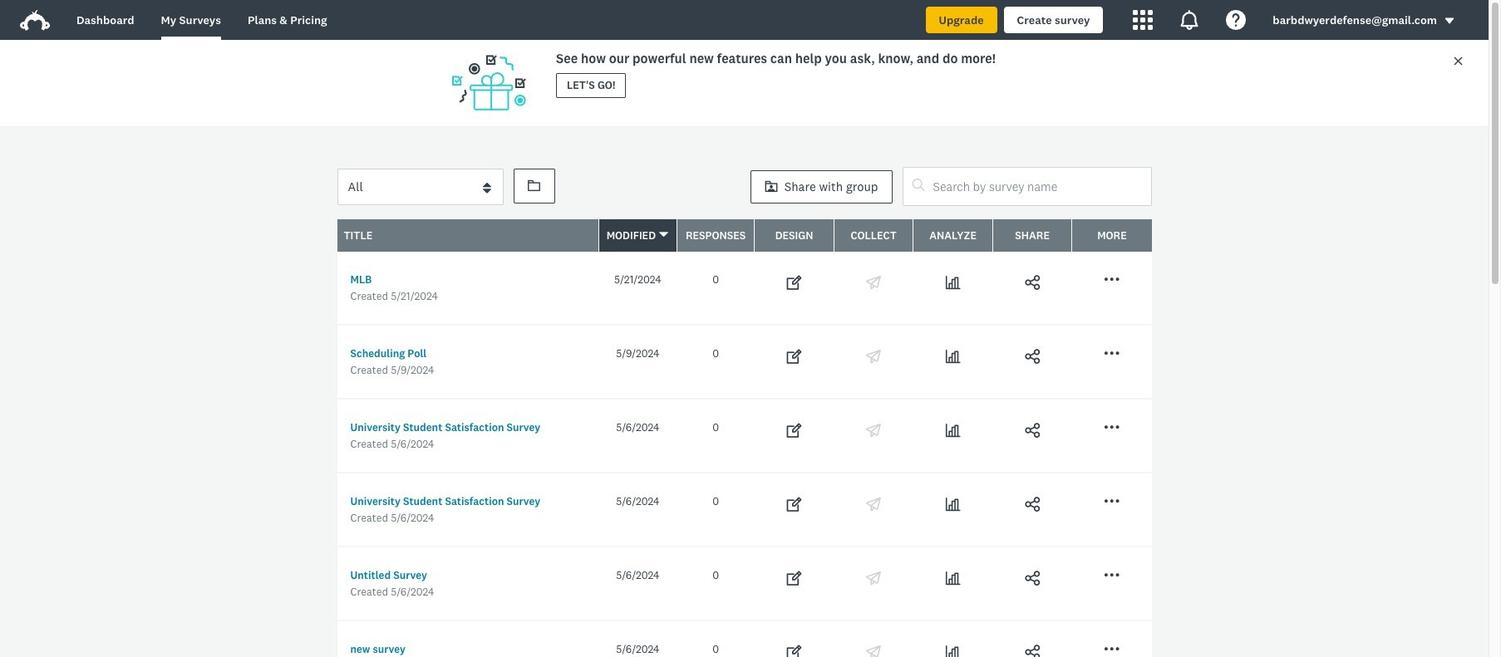 Task type: describe. For each thing, give the bounding box(es) containing it.
help icon image
[[1227, 10, 1247, 30]]

x image
[[1453, 55, 1464, 66]]

2 products icon image from the left
[[1180, 10, 1200, 30]]

dropdown arrow image
[[1444, 15, 1456, 27]]

surveymonkey logo image
[[20, 10, 50, 31]]



Task type: locate. For each thing, give the bounding box(es) containing it.
1 products icon image from the left
[[1134, 10, 1154, 30]]

0 horizontal spatial products icon image
[[1134, 10, 1154, 30]]

None text field
[[903, 167, 1152, 206]]

1 horizontal spatial products icon image
[[1180, 10, 1200, 30]]

products icon image
[[1134, 10, 1154, 30], [1180, 10, 1200, 30]]



Task type: vqa. For each thing, say whether or not it's contained in the screenshot.
'X' IMAGE
yes



